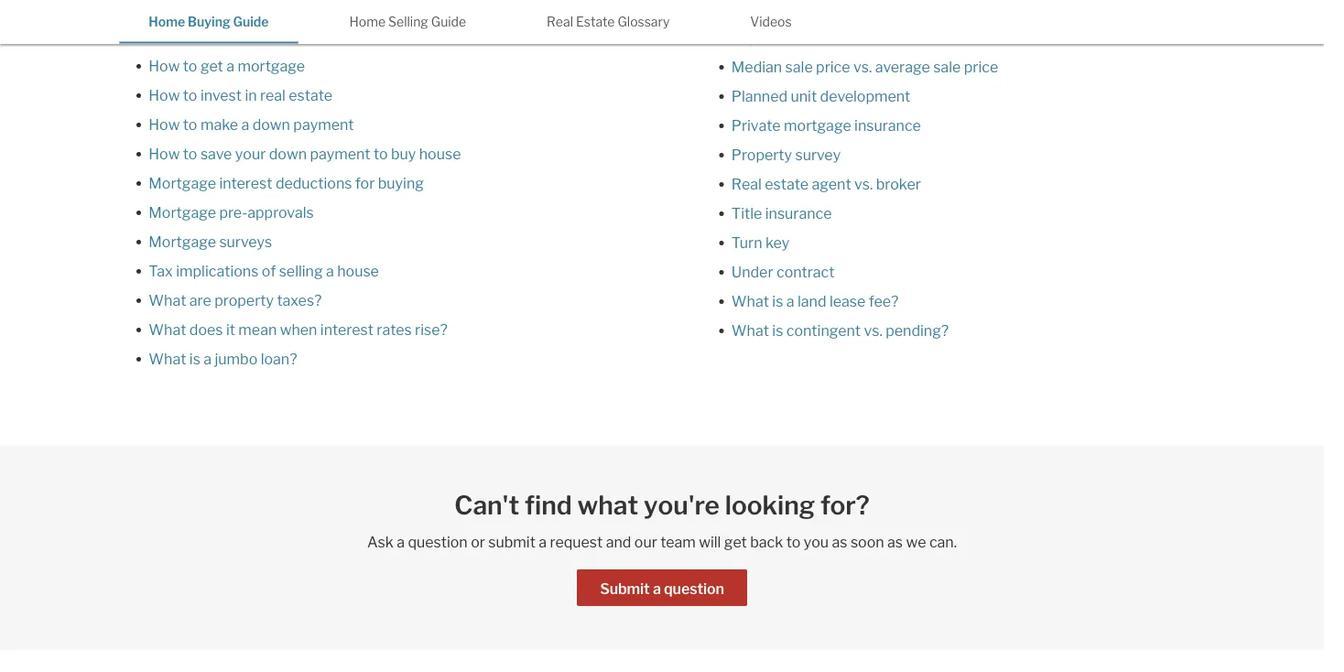 Task type: locate. For each thing, give the bounding box(es) containing it.
question for submit
[[664, 580, 725, 598]]

0 vertical spatial question
[[408, 533, 468, 551]]

how left make
[[149, 115, 180, 133]]

vs. up median sale price vs. average sale price
[[839, 28, 857, 46]]

submit
[[600, 580, 650, 598]]

team
[[661, 533, 696, 551]]

5 how from the top
[[149, 145, 180, 163]]

deductions
[[276, 174, 352, 192]]

question left or
[[408, 533, 468, 551]]

2 mortgage from the top
[[149, 203, 216, 221]]

1 horizontal spatial market
[[912, 28, 961, 46]]

1 horizontal spatial real
[[732, 175, 762, 193]]

private mortgage insurance link
[[732, 116, 922, 134]]

rise?
[[415, 321, 448, 339]]

pending?
[[886, 322, 949, 339]]

ask a question or submit a request and our team will get back to you as soon as we can.
[[367, 533, 957, 551]]

1 horizontal spatial price
[[964, 58, 999, 76]]

4 how from the top
[[149, 115, 180, 133]]

real for real estate agent vs. broker
[[732, 175, 762, 193]]

under contract link
[[732, 263, 835, 281]]

1 price from the left
[[816, 58, 851, 76]]

get up invest
[[201, 57, 223, 75]]

mortgage interest deductions for buying
[[149, 174, 424, 192]]

vs. down 'fee?' in the top of the page
[[864, 322, 883, 339]]

2 home from the left
[[350, 14, 386, 30]]

payment for a
[[293, 115, 354, 133]]

to left make
[[183, 115, 197, 133]]

mortgage up mortgage surveys
[[149, 203, 216, 221]]

1 horizontal spatial interest
[[321, 321, 374, 339]]

0 vertical spatial real
[[547, 14, 574, 30]]

what does it mean when interest rates rise?
[[149, 321, 448, 339]]

mortgage
[[238, 57, 305, 75], [784, 116, 852, 134]]

you're
[[644, 490, 720, 521]]

estate down property survey link
[[765, 175, 809, 193]]

1 vertical spatial payment
[[310, 145, 371, 163]]

title insurance link
[[732, 204, 832, 222]]

1 vertical spatial house
[[419, 145, 461, 163]]

to up how to get a mortgage
[[183, 27, 197, 45]]

mortgage for mortgage interest deductions for buying
[[149, 174, 216, 192]]

broker
[[877, 175, 921, 193]]

as
[[832, 533, 848, 551], [888, 533, 903, 551]]

taxes?
[[277, 291, 322, 309]]

insurance up key
[[766, 204, 832, 222]]

land
[[798, 292, 827, 310]]

mortgage down save
[[149, 174, 216, 192]]

payment for your
[[310, 145, 371, 163]]

question inside button
[[664, 580, 725, 598]]

home buying guide
[[149, 14, 269, 30]]

0 horizontal spatial mortgage
[[238, 57, 305, 75]]

get right the will
[[725, 533, 747, 551]]

buyers' market vs. sellers' market
[[732, 28, 961, 46]]

1 how from the top
[[149, 27, 180, 45]]

0 horizontal spatial interest
[[219, 174, 273, 192]]

buy up how to get a mortgage
[[201, 27, 226, 45]]

0 horizontal spatial insurance
[[766, 204, 832, 222]]

is
[[773, 292, 784, 310], [773, 322, 784, 339], [189, 350, 200, 368]]

question down the will
[[664, 580, 725, 598]]

average
[[876, 58, 931, 76]]

approvals
[[248, 203, 314, 221]]

to left save
[[183, 145, 197, 163]]

3 how from the top
[[149, 86, 180, 104]]

0 horizontal spatial house
[[229, 27, 271, 45]]

house up buying
[[419, 145, 461, 163]]

guide left with
[[233, 14, 269, 30]]

2 guide from the left
[[431, 14, 466, 30]]

home inside home selling guide link
[[350, 14, 386, 30]]

vs. for contingent
[[864, 322, 883, 339]]

how to invest in real estate link
[[149, 86, 333, 104]]

turn key
[[732, 234, 790, 251]]

2 vertical spatial mortgage
[[149, 233, 216, 251]]

submit a question button
[[577, 570, 747, 606]]

1 vertical spatial is
[[773, 322, 784, 339]]

under
[[732, 263, 774, 281]]

your
[[235, 145, 266, 163]]

question
[[408, 533, 468, 551], [664, 580, 725, 598]]

buyers' market vs. sellers' market link
[[732, 28, 961, 46]]

1 horizontal spatial home
[[350, 14, 386, 30]]

down down the real
[[253, 115, 290, 133]]

1 vertical spatial get
[[725, 533, 747, 551]]

lease
[[830, 292, 866, 310]]

ask
[[367, 533, 394, 551]]

house up how to get a mortgage
[[229, 27, 271, 45]]

turn
[[732, 234, 763, 251]]

interest
[[219, 174, 273, 192], [321, 321, 374, 339]]

1 horizontal spatial estate
[[765, 175, 809, 193]]

0 horizontal spatial real
[[547, 14, 574, 30]]

median
[[732, 58, 783, 76]]

will
[[699, 533, 721, 551]]

1 horizontal spatial as
[[888, 533, 903, 551]]

vs. up development
[[854, 58, 872, 76]]

what for what is a land lease fee?
[[732, 292, 769, 310]]

how to get a mortgage
[[149, 57, 305, 75]]

private
[[732, 116, 781, 134]]

to
[[183, 27, 197, 45], [183, 57, 197, 75], [183, 86, 197, 104], [183, 115, 197, 133], [183, 145, 197, 163], [374, 145, 388, 163], [787, 533, 801, 551]]

2 how from the top
[[149, 57, 180, 75]]

sellers'
[[860, 28, 909, 46]]

0 vertical spatial house
[[229, 27, 271, 45]]

what is a land lease fee? link
[[732, 292, 899, 310]]

is for what is a land lease fee?
[[773, 292, 784, 310]]

1 horizontal spatial question
[[664, 580, 725, 598]]

videos link
[[721, 0, 821, 42]]

does
[[189, 321, 223, 339]]

0 horizontal spatial question
[[408, 533, 468, 551]]

mortgage up the tax
[[149, 233, 216, 251]]

2 vertical spatial is
[[189, 350, 200, 368]]

how for how to invest in real estate
[[149, 86, 180, 104]]

1 mortgage from the top
[[149, 174, 216, 192]]

submit a question
[[600, 580, 725, 598]]

home left buying
[[149, 14, 185, 30]]

payment up for
[[310, 145, 371, 163]]

0 vertical spatial is
[[773, 292, 784, 310]]

can't
[[455, 490, 520, 521]]

house right selling
[[337, 262, 379, 280]]

survey
[[796, 146, 841, 164]]

interest down 'your'
[[219, 174, 273, 192]]

get
[[201, 57, 223, 75], [725, 533, 747, 551]]

sale up unit
[[786, 58, 813, 76]]

0 vertical spatial mortgage
[[149, 174, 216, 192]]

1 vertical spatial real
[[732, 175, 762, 193]]

planned
[[732, 87, 788, 105]]

is left 'contingent'
[[773, 322, 784, 339]]

sale right average
[[934, 58, 961, 76]]

median sale price vs. average sale price link
[[732, 58, 999, 76]]

market right "buyers'"
[[787, 28, 836, 46]]

mortgage up survey
[[784, 116, 852, 134]]

0 horizontal spatial estate
[[289, 86, 333, 104]]

0 vertical spatial insurance
[[855, 116, 922, 134]]

jumbo
[[215, 350, 258, 368]]

real up title at the top of the page
[[732, 175, 762, 193]]

1 vertical spatial interest
[[321, 321, 374, 339]]

we
[[906, 533, 927, 551]]

0 horizontal spatial sale
[[786, 58, 813, 76]]

how to make a down payment
[[149, 115, 354, 133]]

tax
[[149, 262, 173, 280]]

0 vertical spatial mortgage
[[238, 57, 305, 75]]

how left invest
[[149, 86, 180, 104]]

to down home buying guide
[[183, 57, 197, 75]]

home left "selling"
[[350, 14, 386, 30]]

property survey
[[732, 146, 841, 164]]

unit
[[791, 87, 817, 105]]

0 horizontal spatial guide
[[233, 14, 269, 30]]

rates
[[377, 321, 412, 339]]

guide for home selling guide
[[431, 14, 466, 30]]

real left estate
[[547, 14, 574, 30]]

down up 'mortgage interest deductions for buying' link
[[269, 145, 307, 163]]

price up planned unit development link
[[816, 58, 851, 76]]

0 horizontal spatial as
[[832, 533, 848, 551]]

how left save
[[149, 145, 180, 163]]

1 horizontal spatial guide
[[431, 14, 466, 30]]

buying
[[378, 174, 424, 192]]

insurance down development
[[855, 116, 922, 134]]

1 vertical spatial question
[[664, 580, 725, 598]]

real estate glossary link
[[518, 0, 699, 42]]

pre-
[[219, 203, 248, 221]]

2 vertical spatial house
[[337, 262, 379, 280]]

vs. right agent
[[855, 175, 873, 193]]

question for ask
[[408, 533, 468, 551]]

in
[[245, 86, 257, 104]]

2 as from the left
[[888, 533, 903, 551]]

1 vertical spatial estate
[[765, 175, 809, 193]]

to left invest
[[183, 86, 197, 104]]

how to invest in real estate
[[149, 86, 333, 104]]

find
[[525, 490, 572, 521]]

1 vertical spatial down
[[269, 145, 307, 163]]

down for your
[[269, 145, 307, 163]]

tax implications of selling a house link
[[149, 262, 379, 280]]

buy up buying
[[391, 145, 416, 163]]

mean
[[239, 321, 277, 339]]

real for real estate glossary
[[547, 14, 574, 30]]

what for what is a jumbo loan?
[[149, 350, 186, 368]]

home inside home buying guide link
[[149, 14, 185, 30]]

1 vertical spatial mortgage
[[149, 203, 216, 221]]

market up average
[[912, 28, 961, 46]]

vs.
[[839, 28, 857, 46], [854, 58, 872, 76], [855, 175, 873, 193], [864, 322, 883, 339]]

0 vertical spatial down
[[253, 115, 290, 133]]

market
[[787, 28, 836, 46], [912, 28, 961, 46]]

are
[[189, 291, 211, 309]]

mortgage for mortgage surveys
[[149, 233, 216, 251]]

1 horizontal spatial house
[[337, 262, 379, 280]]

1 horizontal spatial mortgage
[[784, 116, 852, 134]]

is down does
[[189, 350, 200, 368]]

guide right "selling"
[[431, 14, 466, 30]]

1 horizontal spatial buy
[[391, 145, 416, 163]]

as left we
[[888, 533, 903, 551]]

sale
[[786, 58, 813, 76], [934, 58, 961, 76]]

planned unit development
[[732, 87, 911, 105]]

how for how to get a mortgage
[[149, 57, 180, 75]]

is down under contract
[[773, 292, 784, 310]]

mortgage
[[149, 174, 216, 192], [149, 203, 216, 221], [149, 233, 216, 251]]

how to get a mortgage link
[[149, 57, 305, 75]]

estate right the real
[[289, 86, 333, 104]]

1 market from the left
[[787, 28, 836, 46]]

how left buying
[[149, 27, 180, 45]]

3 mortgage from the top
[[149, 233, 216, 251]]

1 guide from the left
[[233, 14, 269, 30]]

0 horizontal spatial market
[[787, 28, 836, 46]]

401k
[[317, 27, 352, 45]]

home
[[149, 14, 185, 30], [350, 14, 386, 30]]

0 horizontal spatial get
[[201, 57, 223, 75]]

0 horizontal spatial home
[[149, 14, 185, 30]]

as right you
[[832, 533, 848, 551]]

0 vertical spatial buy
[[201, 27, 226, 45]]

0 horizontal spatial price
[[816, 58, 851, 76]]

mortgage up the real
[[238, 57, 305, 75]]

price right average
[[964, 58, 999, 76]]

interest left rates
[[321, 321, 374, 339]]

payment up how to save your down payment to buy house link
[[293, 115, 354, 133]]

down for a
[[253, 115, 290, 133]]

1 home from the left
[[149, 14, 185, 30]]

a inside button
[[653, 580, 661, 598]]

how down home buying guide
[[149, 57, 180, 75]]

1 horizontal spatial sale
[[934, 58, 961, 76]]

0 vertical spatial payment
[[293, 115, 354, 133]]

home selling guide link
[[320, 0, 496, 42]]

to left you
[[787, 533, 801, 551]]

guide for home buying guide
[[233, 14, 269, 30]]



Task type: describe. For each thing, give the bounding box(es) containing it.
what for what are property taxes?
[[149, 291, 186, 309]]

1 horizontal spatial insurance
[[855, 116, 922, 134]]

1 as from the left
[[832, 533, 848, 551]]

surveys
[[219, 233, 272, 251]]

vs. for agent
[[855, 175, 873, 193]]

0 vertical spatial estate
[[289, 86, 333, 104]]

mortgage pre-approvals
[[149, 203, 314, 221]]

what for what is contingent vs. pending?
[[732, 322, 769, 339]]

home for home selling guide
[[350, 14, 386, 30]]

property
[[215, 291, 274, 309]]

how to buy house with a 401k link
[[149, 27, 352, 45]]

soon
[[851, 533, 885, 551]]

what is contingent vs. pending?
[[732, 322, 949, 339]]

home for home buying guide
[[149, 14, 185, 30]]

agent
[[812, 175, 852, 193]]

videos
[[751, 14, 792, 30]]

0 vertical spatial interest
[[219, 174, 273, 192]]

mortgage for mortgage pre-approvals
[[149, 203, 216, 221]]

it
[[226, 321, 235, 339]]

2 sale from the left
[[934, 58, 961, 76]]

0 vertical spatial get
[[201, 57, 223, 75]]

can.
[[930, 533, 957, 551]]

selling
[[279, 262, 323, 280]]

under contract
[[732, 263, 835, 281]]

home selling guide
[[350, 14, 466, 30]]

with
[[274, 27, 303, 45]]

how for how to save your down payment to buy house
[[149, 145, 180, 163]]

looking
[[725, 490, 816, 521]]

1 sale from the left
[[786, 58, 813, 76]]

buying
[[188, 14, 231, 30]]

how for how to make a down payment
[[149, 115, 180, 133]]

mortgage interest deductions for buying link
[[149, 174, 424, 192]]

planned unit development link
[[732, 87, 911, 105]]

what for what does it mean when interest rates rise?
[[149, 321, 186, 339]]

property
[[732, 146, 793, 164]]

to for buy
[[183, 27, 197, 45]]

contract
[[777, 263, 835, 281]]

request
[[550, 533, 603, 551]]

key
[[766, 234, 790, 251]]

or
[[471, 533, 485, 551]]

private mortgage insurance
[[732, 116, 922, 134]]

0 horizontal spatial buy
[[201, 27, 226, 45]]

what
[[578, 490, 639, 521]]

what is contingent vs. pending? link
[[732, 322, 949, 339]]

make
[[201, 115, 238, 133]]

when
[[280, 321, 317, 339]]

what is a jumbo loan?
[[149, 350, 297, 368]]

is for what is contingent vs. pending?
[[773, 322, 784, 339]]

median sale price vs. average sale price
[[732, 58, 999, 76]]

home buying guide link
[[119, 0, 298, 42]]

how to save your down payment to buy house
[[149, 145, 461, 163]]

vs. for price
[[854, 58, 872, 76]]

turn key link
[[732, 234, 790, 251]]

fee?
[[869, 292, 899, 310]]

mortgage surveys
[[149, 233, 272, 251]]

how for how to buy house with a 401k
[[149, 27, 180, 45]]

1 vertical spatial buy
[[391, 145, 416, 163]]

real estate agent vs. broker
[[732, 175, 921, 193]]

save
[[201, 145, 232, 163]]

2 price from the left
[[964, 58, 999, 76]]

what does it mean when interest rates rise? link
[[149, 321, 448, 339]]

mortgage surveys link
[[149, 233, 272, 251]]

what is a land lease fee?
[[732, 292, 899, 310]]

selling
[[388, 14, 429, 30]]

1 horizontal spatial get
[[725, 533, 747, 551]]

1 vertical spatial mortgage
[[784, 116, 852, 134]]

title
[[732, 204, 763, 222]]

for?
[[821, 490, 870, 521]]

property survey link
[[732, 146, 841, 164]]

how to buy house with a 401k
[[149, 27, 352, 45]]

mortgage pre-approvals link
[[149, 203, 314, 221]]

to for save
[[183, 145, 197, 163]]

real
[[260, 86, 286, 104]]

to up for
[[374, 145, 388, 163]]

for
[[355, 174, 375, 192]]

to for make
[[183, 115, 197, 133]]

2 horizontal spatial house
[[419, 145, 461, 163]]

back
[[751, 533, 784, 551]]

invest
[[201, 86, 242, 104]]

2 market from the left
[[912, 28, 961, 46]]

estate
[[576, 14, 615, 30]]

what are property taxes?
[[149, 291, 322, 309]]

1 vertical spatial insurance
[[766, 204, 832, 222]]

to for get
[[183, 57, 197, 75]]

loan?
[[261, 350, 297, 368]]

to for invest
[[183, 86, 197, 104]]

real estate glossary
[[547, 14, 670, 30]]

submit
[[489, 533, 536, 551]]

contingent
[[787, 322, 861, 339]]

of
[[262, 262, 276, 280]]

how to save your down payment to buy house link
[[149, 145, 461, 163]]

buyers'
[[732, 28, 784, 46]]

development
[[820, 87, 911, 105]]

is for what is a jumbo loan?
[[189, 350, 200, 368]]

glossary
[[618, 14, 670, 30]]

real estate agent vs. broker link
[[732, 175, 921, 193]]

and
[[606, 533, 632, 551]]



Task type: vqa. For each thing, say whether or not it's contained in the screenshot.
4th 'HOW' from the top
yes



